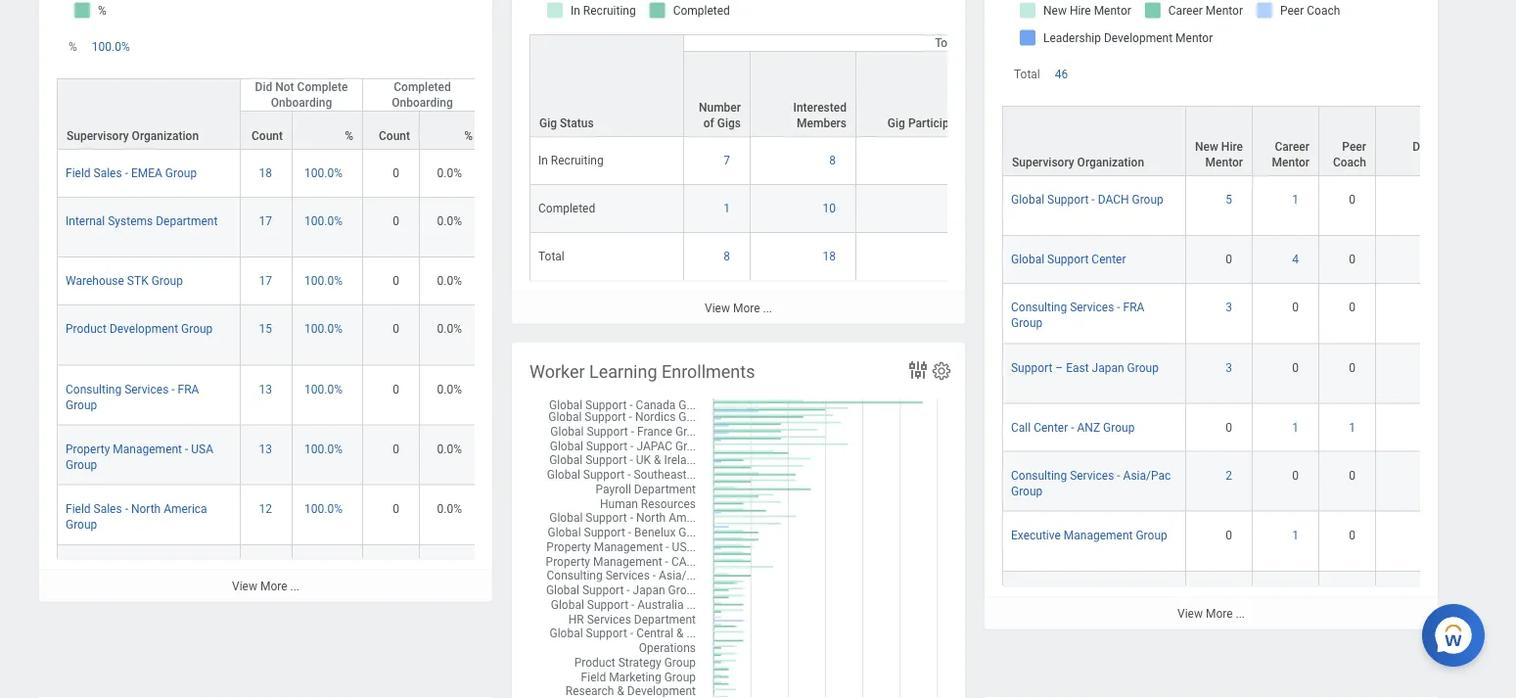 Task type: locate. For each thing, give the bounding box(es) containing it.
5 leadership development mentor image from the top
[[1384, 419, 1483, 435]]

4 leadership development mentor image from the top
[[1384, 359, 1483, 375]]

mentor inside new hire mentor
[[1206, 155, 1243, 169]]

0.0% for field sales - north america group
[[437, 501, 462, 515]]

1 horizontal spatial completed
[[538, 201, 595, 215]]

... for 8
[[763, 301, 772, 315]]

% button inside 'column header'
[[293, 111, 362, 148]]

1 horizontal spatial %
[[345, 129, 353, 142]]

support inside row
[[1048, 588, 1089, 601]]

100.0% button for field sales - north america group
[[305, 500, 346, 516]]

completed for completed element
[[538, 201, 595, 215]]

0 horizontal spatial supervisory
[[67, 129, 129, 142]]

view for 8
[[705, 301, 730, 315]]

consulting services - fra group up property management - usa group link
[[66, 382, 199, 411]]

product
[[66, 322, 107, 335]]

%
[[69, 39, 77, 53], [345, 129, 353, 142], [464, 129, 473, 142]]

- for field sales - north america group link
[[125, 501, 128, 515]]

cell
[[241, 545, 293, 604], [293, 545, 363, 604], [363, 545, 420, 604], [420, 545, 483, 604], [1187, 571, 1253, 631], [1253, 571, 1320, 631], [1320, 571, 1377, 631], [1377, 571, 1492, 631]]

supervisory organization up field sales - emea group link
[[67, 129, 199, 142]]

career mentor column header
[[1253, 105, 1320, 177]]

more for 8
[[733, 301, 760, 315]]

1 field from the top
[[66, 166, 91, 180]]

- left the dach
[[1092, 192, 1095, 206]]

gig left participants
[[888, 116, 906, 130]]

0 vertical spatial fra
[[1124, 300, 1145, 314]]

17 button right department
[[259, 213, 275, 229]]

group inside the global support - dach group link
[[1132, 192, 1164, 206]]

gig participants image for 10
[[865, 200, 973, 216]]

0 vertical spatial total
[[935, 36, 961, 49]]

consulting for 13
[[66, 382, 122, 395]]

5 0.0% button from the top
[[437, 381, 465, 396]]

2 3 button from the top
[[1226, 359, 1236, 375]]

0 horizontal spatial management
[[113, 442, 182, 455]]

organization inside talent marketplace participation element
[[132, 129, 199, 142]]

view more ... link inside the gig participation report element
[[512, 291, 965, 323]]

supervisory organization up the global support - dach group link
[[1012, 155, 1145, 169]]

field inside field sales - north america group
[[66, 501, 91, 515]]

3 0.0% from the top
[[437, 274, 462, 287]]

global
[[1011, 192, 1045, 206], [1011, 252, 1045, 266], [66, 561, 99, 575], [1011, 588, 1045, 601]]

- down product development group
[[172, 382, 175, 395]]

global for global support - france group
[[1011, 588, 1045, 601]]

- left canada
[[146, 561, 149, 575]]

0 vertical spatial 13 button
[[259, 381, 275, 396]]

development inside popup button
[[1413, 140, 1482, 153]]

8 for the topmost 8 button
[[830, 153, 836, 167]]

1 vertical spatial view
[[232, 579, 257, 593]]

1 vertical spatial sales
[[94, 501, 122, 515]]

1 horizontal spatial mentor
[[1272, 155, 1310, 169]]

total inside popup button
[[935, 36, 961, 49]]

consulting
[[1011, 300, 1067, 314], [66, 382, 122, 395], [1011, 468, 1067, 482]]

0.0% for consulting services - fra group
[[437, 382, 462, 395]]

2 horizontal spatial more
[[1206, 607, 1233, 620]]

18 for left 18 button
[[259, 166, 272, 180]]

1 0.0% button from the top
[[437, 165, 465, 181]]

2 vertical spatial view more ...
[[1178, 607, 1245, 620]]

6 leadership development mentor image from the top
[[1384, 467, 1483, 483]]

2 leadership development mentor image from the top
[[1384, 251, 1483, 267]]

100.0% for internal systems department
[[305, 214, 343, 228]]

1 vertical spatial 18
[[823, 249, 836, 263]]

consulting services - asia/pac group link
[[1011, 464, 1171, 497]]

1 gig from the left
[[539, 116, 557, 130]]

fra for 13
[[178, 382, 199, 395]]

row containing support – east japan group
[[1003, 343, 1517, 403]]

view more ... link for 8
[[512, 291, 965, 323]]

... inside the gig participation report element
[[763, 301, 772, 315]]

8 button down members
[[830, 152, 839, 168]]

0 horizontal spatial 18 button
[[259, 165, 275, 181]]

supervisory organization column header
[[57, 78, 241, 150], [1003, 105, 1187, 177]]

5
[[1226, 192, 1233, 206]]

organization for the right supervisory organization column header supervisory organization popup button
[[1078, 155, 1145, 169]]

1 count from the left
[[252, 129, 283, 142]]

services down anz
[[1070, 468, 1115, 482]]

6 0.0% button from the top
[[437, 441, 465, 456]]

view for 3
[[1178, 607, 1203, 620]]

0 horizontal spatial more
[[260, 579, 287, 593]]

1 mentor from the left
[[1206, 155, 1243, 169]]

consulting services - fra group inside 'mentorships' element
[[1011, 300, 1145, 330]]

18 inside the gig participation report element
[[823, 249, 836, 263]]

count button down did in the left of the page
[[241, 111, 292, 148]]

mentor
[[1206, 155, 1243, 169], [1272, 155, 1310, 169], [1445, 155, 1482, 169]]

internal systems department link
[[66, 210, 218, 228]]

0 vertical spatial consulting services - fra group
[[1011, 300, 1145, 330]]

1 vertical spatial fra
[[178, 382, 199, 395]]

view more ... for 3
[[1178, 607, 1245, 620]]

2 field from the top
[[66, 501, 91, 515]]

mentor inside leadership development mentor
[[1445, 155, 1482, 169]]

1 onboarding from the left
[[271, 95, 332, 109]]

100.0% for field sales - emea group
[[305, 166, 343, 180]]

mentor inside column header
[[1272, 155, 1310, 169]]

field down 'property'
[[66, 501, 91, 515]]

- for property management - usa group link
[[185, 442, 188, 455]]

fra up usa
[[178, 382, 199, 395]]

supervisory organization inside talent marketplace participation element
[[67, 129, 199, 142]]

field up the internal
[[66, 166, 91, 180]]

new hire mentor
[[1195, 140, 1243, 169]]

... for 17
[[290, 579, 300, 593]]

development
[[1413, 140, 1482, 153], [110, 322, 178, 335]]

1 vertical spatial total
[[1014, 67, 1041, 81]]

global up global support center link
[[1011, 192, 1045, 206]]

call
[[1011, 420, 1031, 434]]

1 horizontal spatial count
[[379, 129, 410, 142]]

hire
[[1222, 140, 1243, 153]]

status
[[560, 116, 594, 130]]

worker
[[530, 362, 585, 383]]

17 button
[[259, 213, 275, 229], [259, 273, 275, 289]]

onboarding right % 'column header'
[[392, 95, 453, 109]]

0 horizontal spatial ...
[[290, 579, 300, 593]]

17 button for department
[[259, 213, 275, 229]]

supervisory organization button up the global support - dach group link
[[1004, 106, 1186, 175]]

1 vertical spatial 3 button
[[1226, 359, 1236, 375]]

0 horizontal spatial 8
[[724, 249, 730, 263]]

development for mentor
[[1413, 140, 1482, 153]]

... for 3
[[1236, 607, 1245, 620]]

3 leadership development mentor image from the top
[[1384, 299, 1483, 315]]

global for global support - canada group
[[66, 561, 99, 575]]

gig participation report element
[[512, 0, 1213, 323]]

global support center
[[1011, 252, 1126, 266]]

global down global support - dach group
[[1011, 252, 1045, 266]]

count down did in the left of the page
[[252, 129, 283, 142]]

- left north
[[125, 501, 128, 515]]

supervisory organization column header up the global support - dach group link
[[1003, 105, 1187, 177]]

1 vertical spatial more
[[260, 579, 287, 593]]

france
[[1098, 588, 1133, 601]]

sales left north
[[94, 501, 122, 515]]

development inside talent marketplace participation element
[[110, 322, 178, 335]]

- for the global support - france group link
[[1092, 588, 1095, 601]]

1 vertical spatial 17 button
[[259, 273, 275, 289]]

development down leadership
[[1413, 140, 1482, 153]]

0 button
[[393, 165, 402, 181], [1349, 191, 1359, 207], [393, 213, 402, 229], [1226, 251, 1236, 267], [1349, 251, 1359, 267], [393, 273, 402, 289], [1293, 299, 1302, 315], [1349, 299, 1359, 315], [393, 321, 402, 337], [1293, 359, 1302, 375], [1349, 359, 1359, 375], [393, 381, 402, 396], [1226, 419, 1236, 435], [393, 441, 402, 456], [1293, 467, 1302, 483], [1349, 467, 1359, 483], [393, 500, 402, 516], [1226, 527, 1236, 543], [1349, 527, 1359, 543]]

100.0% button for consulting services - fra group
[[305, 381, 346, 396]]

- inside field sales - north america group
[[125, 501, 128, 515]]

1 horizontal spatial % button
[[420, 111, 482, 148]]

executive management group link
[[1011, 524, 1168, 542]]

0 horizontal spatial count
[[252, 129, 283, 142]]

18 down 10 button
[[823, 249, 836, 263]]

gig for gig participants
[[888, 116, 906, 130]]

1 for call center - anz group
[[1293, 420, 1299, 434]]

global support center link
[[1011, 248, 1126, 266]]

18 down did in the left of the page
[[259, 166, 272, 180]]

1 horizontal spatial supervisory
[[1012, 155, 1075, 169]]

gig
[[539, 116, 557, 130], [888, 116, 906, 130]]

mentorships element
[[985, 0, 1517, 698]]

row containing leadership development mentor
[[1003, 105, 1517, 177]]

1 sales from the top
[[94, 166, 122, 180]]

4 0.0% from the top
[[437, 322, 462, 335]]

1 count button from the left
[[241, 111, 292, 148]]

row
[[530, 34, 1213, 137], [530, 35, 1213, 137], [57, 78, 605, 150], [57, 79, 605, 150], [1003, 105, 1517, 177], [530, 136, 1213, 184], [57, 149, 605, 197], [1003, 176, 1517, 236], [530, 184, 1213, 232], [57, 197, 605, 257], [530, 232, 1213, 280], [1003, 236, 1517, 284], [57, 257, 605, 305], [1003, 284, 1517, 343], [57, 305, 605, 365], [1003, 343, 1517, 403], [57, 365, 605, 425], [1003, 403, 1517, 451], [57, 425, 605, 485], [1003, 451, 1517, 511], [57, 485, 605, 545], [1003, 511, 1517, 571]]

management for property
[[113, 442, 182, 455]]

17 right department
[[259, 214, 272, 228]]

0 horizontal spatial gig
[[539, 116, 557, 130]]

participants
[[908, 116, 972, 130]]

global support - france group row
[[1003, 571, 1517, 631]]

100.0% button for field sales - emea group
[[305, 165, 346, 181]]

row containing completed
[[530, 184, 1213, 232]]

18 for the right 18 button
[[823, 249, 836, 263]]

services down global support center
[[1070, 300, 1115, 314]]

0 horizontal spatial fra
[[178, 382, 199, 395]]

organization for supervisory organization popup button inside the talent marketplace participation element
[[132, 129, 199, 142]]

0 vertical spatial 17
[[259, 214, 272, 228]]

2 count from the left
[[379, 129, 410, 142]]

field sales - emea group
[[66, 166, 197, 180]]

0 horizontal spatial total
[[538, 249, 565, 263]]

% button down complete
[[293, 111, 362, 148]]

supervisory organization button
[[58, 79, 240, 148], [1004, 106, 1186, 175]]

3 0.0% button from the top
[[437, 273, 465, 289]]

0 vertical spatial field
[[66, 166, 91, 180]]

sales left the emea
[[94, 166, 122, 180]]

2 vertical spatial ...
[[1236, 607, 1245, 620]]

18 button down 10 button
[[823, 248, 839, 264]]

- up japan
[[1117, 300, 1121, 314]]

0.0% for internal systems department
[[437, 214, 462, 228]]

8 button down 7 button
[[724, 248, 733, 264]]

interested members column header
[[751, 35, 857, 137]]

1 horizontal spatial more
[[733, 301, 760, 315]]

1 17 from the top
[[259, 214, 272, 228]]

0 vertical spatial organization
[[132, 129, 199, 142]]

1 vertical spatial 8 button
[[724, 248, 733, 264]]

view more ... inside 'mentorships' element
[[1178, 607, 1245, 620]]

1 leadership development mentor image from the top
[[1384, 191, 1483, 207]]

0 horizontal spatial 18
[[259, 166, 272, 180]]

0 horizontal spatial view
[[232, 579, 257, 593]]

3 button for support – east japan group
[[1226, 359, 1236, 375]]

1 vertical spatial consulting services - fra group link
[[66, 378, 199, 411]]

- inside property management - usa group
[[185, 442, 188, 455]]

2 vertical spatial more
[[1206, 607, 1233, 620]]

gig inside gig status popup button
[[539, 116, 557, 130]]

systems
[[108, 214, 153, 228]]

management down consulting services - asia/pac group
[[1064, 528, 1133, 542]]

configure and view chart data image
[[907, 359, 930, 382]]

2 horizontal spatial view more ...
[[1178, 607, 1245, 620]]

mentor down career
[[1272, 155, 1310, 169]]

gig for gig status
[[539, 116, 557, 130]]

view more ... inside the gig participation report element
[[705, 301, 772, 315]]

0 vertical spatial 18
[[259, 166, 272, 180]]

% button down completed onboarding popup button
[[420, 111, 482, 148]]

view inside 'mentorships' element
[[1178, 607, 1203, 620]]

1 horizontal spatial consulting services - fra group
[[1011, 300, 1145, 330]]

completed onboarding
[[392, 80, 453, 109]]

1 vertical spatial 18 button
[[823, 248, 839, 264]]

2 horizontal spatial view
[[1178, 607, 1203, 620]]

services for 2
[[1070, 468, 1115, 482]]

1 horizontal spatial supervisory organization button
[[1004, 106, 1186, 175]]

global support - canada group row
[[57, 545, 605, 604]]

supervisory up the global support - dach group link
[[1012, 155, 1075, 169]]

total
[[935, 36, 961, 49], [1014, 67, 1041, 81], [538, 249, 565, 263]]

group inside field sales - emea group link
[[165, 166, 197, 180]]

17 button up '15'
[[259, 273, 275, 289]]

consulting down call
[[1011, 468, 1067, 482]]

peer
[[1343, 140, 1367, 153]]

view inside talent marketplace participation element
[[232, 579, 257, 593]]

leadership development mentor
[[1413, 124, 1482, 169]]

consulting down global support center
[[1011, 300, 1067, 314]]

1 horizontal spatial onboarding
[[392, 95, 453, 109]]

1 horizontal spatial view more ... link
[[512, 291, 965, 323]]

2
[[1226, 468, 1233, 482]]

row containing count
[[57, 79, 605, 150]]

1 vertical spatial 13 button
[[259, 441, 275, 456]]

sales inside field sales - north america group
[[94, 501, 122, 515]]

...
[[763, 301, 772, 315], [290, 579, 300, 593], [1236, 607, 1245, 620]]

0 vertical spatial gig participants image
[[865, 152, 973, 168]]

consulting services - fra group link for 13
[[66, 378, 199, 411]]

count button down completed onboarding
[[363, 111, 419, 148]]

% column header
[[293, 79, 363, 150]]

0 vertical spatial supervisory
[[67, 129, 129, 142]]

0 horizontal spatial center
[[1034, 420, 1068, 434]]

0 vertical spatial view
[[705, 301, 730, 315]]

field for field sales - north america group
[[66, 501, 91, 515]]

count
[[252, 129, 283, 142], [379, 129, 410, 142]]

onboarding down 'not' at left
[[271, 95, 332, 109]]

gig inside gig participants popup button
[[888, 116, 906, 130]]

mentor down hire
[[1206, 155, 1243, 169]]

members
[[797, 116, 847, 130]]

services down product development group
[[124, 382, 169, 395]]

worker learning enrollments
[[530, 362, 755, 383]]

0 vertical spatial center
[[1092, 252, 1126, 266]]

0 horizontal spatial mentor
[[1206, 155, 1243, 169]]

0 horizontal spatial completed
[[394, 80, 451, 93]]

–
[[1056, 360, 1063, 374]]

supervisory organization button up the emea
[[58, 79, 240, 148]]

more for 17
[[260, 579, 287, 593]]

center right call
[[1034, 420, 1068, 434]]

organization up the dach
[[1078, 155, 1145, 169]]

east
[[1066, 360, 1089, 374]]

global inside row
[[1011, 588, 1045, 601]]

supervisory organization inside 'mentorships' element
[[1012, 155, 1145, 169]]

mentor down leadership
[[1445, 155, 1482, 169]]

-
[[125, 166, 128, 180], [1092, 192, 1095, 206], [1117, 300, 1121, 314], [172, 382, 175, 395], [1071, 420, 1075, 434], [185, 442, 188, 455], [1117, 468, 1121, 482], [125, 501, 128, 515], [146, 561, 149, 575], [1092, 588, 1095, 601]]

- inside row
[[1092, 588, 1095, 601]]

count column header
[[241, 79, 293, 150], [363, 79, 420, 150]]

3 gig participants image from the top
[[865, 248, 973, 264]]

0.0% button for product development group
[[437, 321, 465, 337]]

consulting services - fra group up support – east japan group link
[[1011, 300, 1145, 330]]

7 0.0% from the top
[[437, 501, 462, 515]]

... inside 'mentorships' element
[[1236, 607, 1245, 620]]

0 horizontal spatial supervisory organization button
[[58, 79, 240, 148]]

support inside row
[[102, 561, 143, 575]]

organization up the emea
[[132, 129, 199, 142]]

3 button
[[1226, 299, 1236, 315], [1226, 359, 1236, 375]]

support left the dach
[[1048, 192, 1089, 206]]

support for france
[[1048, 588, 1089, 601]]

services inside consulting services - asia/pac group
[[1070, 468, 1115, 482]]

1 inside the gig participation report element
[[724, 201, 730, 215]]

2 count button from the left
[[363, 111, 419, 148]]

2 gig participants image from the top
[[865, 200, 973, 216]]

department
[[156, 214, 218, 228]]

global down executive
[[1011, 588, 1045, 601]]

2 gig from the left
[[888, 116, 906, 130]]

13 down 15 button
[[259, 382, 272, 395]]

services
[[1070, 300, 1115, 314], [124, 382, 169, 395], [1070, 468, 1115, 482]]

supervisory organization button inside talent marketplace participation element
[[58, 79, 240, 148]]

gig left status
[[539, 116, 557, 130]]

consulting services - fra group link up property management - usa group link
[[66, 378, 199, 411]]

completed
[[394, 80, 451, 93], [538, 201, 595, 215]]

leadership development mentor image for fra
[[1384, 299, 1483, 315]]

17 for warehouse stk group
[[259, 274, 272, 287]]

view more ... inside talent marketplace participation element
[[232, 579, 300, 593]]

0 vertical spatial 18 button
[[259, 165, 275, 181]]

1 3 button from the top
[[1226, 299, 1236, 315]]

supervisory up field sales - emea group link
[[67, 129, 129, 142]]

completed onboarding button
[[363, 79, 482, 110]]

- left anz
[[1071, 420, 1075, 434]]

view
[[705, 301, 730, 315], [232, 579, 257, 593], [1178, 607, 1203, 620]]

1 vertical spatial 3
[[1226, 360, 1233, 374]]

1 horizontal spatial ...
[[763, 301, 772, 315]]

100.0% for consulting services - fra group
[[305, 382, 343, 395]]

4 button
[[1293, 251, 1302, 267]]

canada
[[152, 561, 192, 575]]

1 horizontal spatial view
[[705, 301, 730, 315]]

8 down members
[[830, 153, 836, 167]]

talent marketplace participation element
[[39, 0, 605, 698]]

1 13 button from the top
[[259, 381, 275, 396]]

0 horizontal spatial consulting services - fra group link
[[66, 378, 199, 411]]

center
[[1092, 252, 1126, 266], [1034, 420, 1068, 434]]

consulting services - fra group link
[[1011, 296, 1145, 330], [66, 378, 199, 411]]

1 gig participants image from the top
[[865, 152, 973, 168]]

1 vertical spatial management
[[1064, 528, 1133, 542]]

17 up '15'
[[259, 274, 272, 287]]

1 vertical spatial supervisory organization
[[1012, 155, 1145, 169]]

count down completed onboarding
[[379, 129, 410, 142]]

sales for emea
[[94, 166, 122, 180]]

0 horizontal spatial consulting services - fra group
[[66, 382, 199, 411]]

0 vertical spatial management
[[113, 442, 182, 455]]

center down the dach
[[1092, 252, 1126, 266]]

0 vertical spatial 3 button
[[1226, 299, 1236, 315]]

support for dach
[[1048, 192, 1089, 206]]

8 down 7 button
[[724, 249, 730, 263]]

row containing internal systems department
[[57, 197, 605, 257]]

gig status button
[[531, 35, 683, 135]]

management inside 'mentorships' element
[[1064, 528, 1133, 542]]

0 vertical spatial 3
[[1226, 300, 1233, 314]]

100.0% button for property management - usa group
[[305, 441, 346, 456]]

support left canada
[[102, 561, 143, 575]]

0.0% button for internal systems department
[[437, 213, 465, 229]]

18 inside row
[[259, 166, 272, 180]]

1 vertical spatial view more ...
[[232, 579, 300, 593]]

fra up japan
[[1124, 300, 1145, 314]]

2 3 from the top
[[1226, 360, 1233, 374]]

0 vertical spatial services
[[1070, 300, 1115, 314]]

100.0% for warehouse stk group
[[305, 274, 343, 287]]

2 sales from the top
[[94, 501, 122, 515]]

0 vertical spatial completed
[[394, 80, 451, 93]]

fra inside 'mentorships' element
[[1124, 300, 1145, 314]]

2 horizontal spatial ...
[[1236, 607, 1245, 620]]

3 for consulting services - fra group
[[1226, 300, 1233, 314]]

more
[[733, 301, 760, 315], [260, 579, 287, 593], [1206, 607, 1233, 620]]

1 0.0% from the top
[[437, 166, 462, 180]]

- for global support - canada group link
[[146, 561, 149, 575]]

call center - anz group link
[[1011, 416, 1135, 434]]

13 for property management - usa group
[[259, 442, 272, 455]]

2 horizontal spatial mentor
[[1445, 155, 1482, 169]]

- for call center - anz group link at right bottom
[[1071, 420, 1075, 434]]

1 % button from the left
[[293, 111, 362, 148]]

recruiting
[[551, 153, 604, 167]]

0 vertical spatial 13
[[259, 382, 272, 395]]

view inside the gig participation report element
[[705, 301, 730, 315]]

2 0.0% from the top
[[437, 214, 462, 228]]

leadership development mentor image
[[1384, 191, 1483, 207], [1384, 251, 1483, 267], [1384, 299, 1483, 315], [1384, 359, 1483, 375], [1384, 419, 1483, 435], [1384, 467, 1483, 483], [1384, 527, 1483, 543]]

group inside warehouse stk group link
[[151, 274, 183, 287]]

global down field sales - north america group
[[66, 561, 99, 575]]

1 17 button from the top
[[259, 213, 275, 229]]

global support - dach group
[[1011, 192, 1164, 206]]

1 vertical spatial services
[[124, 382, 169, 395]]

global inside row
[[66, 561, 99, 575]]

1 button
[[1293, 191, 1302, 207], [724, 200, 733, 216], [1293, 419, 1302, 435], [1349, 419, 1359, 435], [1293, 527, 1302, 543]]

group inside the executive management group link
[[1136, 528, 1168, 542]]

more inside the gig participation report element
[[733, 301, 760, 315]]

warehouse
[[66, 274, 124, 287]]

2 vertical spatial services
[[1070, 468, 1115, 482]]

1 for executive management group
[[1293, 528, 1299, 542]]

1 3 from the top
[[1226, 300, 1233, 314]]

- left the emea
[[125, 166, 128, 180]]

consulting up 'property'
[[66, 382, 122, 395]]

2 13 from the top
[[259, 442, 272, 455]]

1 vertical spatial organization
[[1078, 155, 1145, 169]]

1 horizontal spatial supervisory organization column header
[[1003, 105, 1187, 177]]

property management - usa group
[[66, 442, 213, 471]]

7 leadership development mentor image from the top
[[1384, 527, 1483, 543]]

0 vertical spatial supervisory organization
[[67, 129, 199, 142]]

5 0.0% from the top
[[437, 382, 462, 395]]

2 mentor from the left
[[1272, 155, 1310, 169]]

13 button up the 12
[[259, 441, 275, 456]]

gig participants image
[[865, 152, 973, 168], [865, 200, 973, 216], [865, 248, 973, 264]]

- left usa
[[185, 442, 188, 455]]

100.0% for property management - usa group
[[305, 442, 343, 455]]

6 0.0% from the top
[[437, 442, 462, 455]]

development down 'stk'
[[110, 322, 178, 335]]

3 mentor from the left
[[1445, 155, 1482, 169]]

- left the asia/pac
[[1117, 468, 1121, 482]]

interested members
[[794, 100, 847, 130]]

1 horizontal spatial 8
[[830, 153, 836, 167]]

completed inside completed onboarding
[[394, 80, 451, 93]]

1 vertical spatial ...
[[290, 579, 300, 593]]

total down completed element
[[538, 249, 565, 263]]

total up gig participants popup button
[[935, 36, 961, 49]]

row containing in recruiting
[[530, 136, 1213, 184]]

13 button
[[259, 381, 275, 396], [259, 441, 275, 456]]

0.0% button
[[437, 165, 465, 181], [437, 213, 465, 229], [437, 273, 465, 289], [437, 321, 465, 337], [437, 381, 465, 396], [437, 441, 465, 456], [437, 500, 465, 516]]

2 0.0% button from the top
[[437, 213, 465, 229]]

0.0% for property management - usa group
[[437, 442, 462, 455]]

0 vertical spatial development
[[1413, 140, 1482, 153]]

management left usa
[[113, 442, 182, 455]]

gigs
[[717, 116, 741, 130]]

field
[[66, 166, 91, 180], [66, 501, 91, 515]]

mentor for hire
[[1206, 155, 1243, 169]]

1 horizontal spatial management
[[1064, 528, 1133, 542]]

gig participants image for 18
[[865, 248, 973, 264]]

0.0%
[[437, 166, 462, 180], [437, 214, 462, 228], [437, 274, 462, 287], [437, 322, 462, 335], [437, 382, 462, 395], [437, 442, 462, 455], [437, 501, 462, 515]]

2 17 button from the top
[[259, 273, 275, 289]]

total left the 46
[[1014, 67, 1041, 81]]

emea
[[131, 166, 162, 180]]

group inside call center - anz group link
[[1103, 420, 1135, 434]]

organization inside 'mentorships' element
[[1078, 155, 1145, 169]]

2 17 from the top
[[259, 274, 272, 287]]

7 0.0% button from the top
[[437, 500, 465, 516]]

consulting inside talent marketplace participation element
[[66, 382, 122, 395]]

100.0% button for internal systems department
[[305, 213, 346, 229]]

support left france
[[1048, 588, 1089, 601]]

view more ... link for 17
[[39, 569, 492, 602]]

4 0.0% button from the top
[[437, 321, 465, 337]]

2 13 button from the top
[[259, 441, 275, 456]]

consulting services - fra group inside talent marketplace participation element
[[66, 382, 199, 411]]

group inside global support - canada group link
[[195, 561, 227, 575]]

view more ... link
[[512, 291, 965, 323], [39, 569, 492, 602], [985, 597, 1438, 629]]

supervisory inside 'mentorships' element
[[1012, 155, 1075, 169]]

0 horizontal spatial view more ... link
[[39, 569, 492, 602]]

2 vertical spatial gig participants image
[[865, 248, 973, 264]]

executive
[[1011, 528, 1061, 542]]

call center - anz group
[[1011, 420, 1135, 434]]

10 button
[[823, 200, 839, 216]]

13 button down 15 button
[[259, 381, 275, 396]]

2 vertical spatial view
[[1178, 607, 1203, 620]]

row containing product development group
[[57, 305, 605, 365]]

0.0% button for property management - usa group
[[437, 441, 465, 456]]

more inside 'mentorships' element
[[1206, 607, 1233, 620]]

- inside row
[[146, 561, 149, 575]]

% inside 'column header'
[[345, 129, 353, 142]]

0 vertical spatial consulting services - fra group link
[[1011, 296, 1145, 330]]

leadership development mentor image for anz
[[1384, 419, 1483, 435]]

1 horizontal spatial count button
[[363, 111, 419, 148]]

more inside talent marketplace participation element
[[260, 579, 287, 593]]

services inside talent marketplace participation element
[[124, 382, 169, 395]]

row containing number of gigs
[[530, 35, 1213, 137]]

consulting inside consulting services - asia/pac group
[[1011, 468, 1067, 482]]

sales for north
[[94, 501, 122, 515]]

consulting services - fra group link up support – east japan group link
[[1011, 296, 1145, 330]]

new hire mentor button
[[1187, 106, 1252, 175]]

... inside talent marketplace participation element
[[290, 579, 300, 593]]

peer coach column header
[[1320, 105, 1377, 177]]

1 horizontal spatial supervisory organization
[[1012, 155, 1145, 169]]

management inside property management - usa group
[[113, 442, 182, 455]]

18 button down 'did not complete onboarding'
[[259, 165, 275, 181]]

1 horizontal spatial center
[[1092, 252, 1126, 266]]

1 horizontal spatial view more ...
[[705, 301, 772, 315]]

number of gigs column header
[[684, 35, 751, 137]]

0 horizontal spatial count button
[[241, 111, 292, 148]]

0 horizontal spatial supervisory organization column header
[[57, 78, 241, 150]]

1 vertical spatial supervisory
[[1012, 155, 1075, 169]]

100.0% button for product development group
[[305, 321, 346, 337]]

view more ...
[[705, 301, 772, 315], [232, 579, 300, 593], [1178, 607, 1245, 620]]

group
[[165, 166, 197, 180], [1132, 192, 1164, 206], [151, 274, 183, 287], [1011, 316, 1043, 330], [181, 322, 213, 335], [1127, 360, 1159, 374], [66, 397, 97, 411], [1103, 420, 1135, 434], [66, 457, 97, 471], [1011, 484, 1043, 497], [66, 517, 97, 531], [1136, 528, 1168, 542], [195, 561, 227, 575], [1136, 588, 1168, 601]]

supervisory organization column header up the emea
[[57, 78, 241, 150]]

fra inside talent marketplace participation element
[[178, 382, 199, 395]]

- inside consulting services - asia/pac group
[[1117, 468, 1121, 482]]

support – east japan group link
[[1011, 356, 1159, 374]]

3 inside row
[[1226, 360, 1233, 374]]

1 horizontal spatial total
[[935, 36, 961, 49]]

north
[[131, 501, 161, 515]]

2 onboarding from the left
[[392, 95, 453, 109]]

completed inside the gig participation report element
[[538, 201, 595, 215]]

total element
[[538, 245, 565, 263]]

1 vertical spatial consulting
[[66, 382, 122, 395]]

view for 17
[[232, 579, 257, 593]]

1 13 from the top
[[259, 382, 272, 395]]

13 up the 12
[[259, 442, 272, 455]]

fra
[[1124, 300, 1145, 314], [178, 382, 199, 395]]

- left france
[[1092, 588, 1095, 601]]



Task type: describe. For each thing, give the bounding box(es) containing it.
12
[[259, 501, 272, 515]]

0 vertical spatial 8 button
[[830, 152, 839, 168]]

row containing consulting services - asia/pac group
[[1003, 451, 1517, 511]]

row containing field sales - emea group
[[57, 149, 605, 197]]

leadership development mentor button
[[1377, 106, 1491, 175]]

1 count column header from the left
[[241, 79, 293, 150]]

view more ... for 17
[[232, 579, 300, 593]]

100.0% for field sales - north america group
[[305, 501, 343, 515]]

1 vertical spatial center
[[1034, 420, 1068, 434]]

career
[[1275, 140, 1310, 153]]

support for canada
[[102, 561, 143, 575]]

1 button for call center - anz group
[[1293, 419, 1302, 435]]

100.0% button for warehouse stk group
[[305, 273, 346, 289]]

leadership
[[1424, 124, 1482, 138]]

1 for global support - dach group
[[1293, 192, 1299, 206]]

complete
[[297, 80, 348, 93]]

group inside property management - usa group
[[66, 457, 97, 471]]

group inside consulting services - asia/pac group
[[1011, 484, 1043, 497]]

2 count column header from the left
[[363, 79, 420, 150]]

support down global support - dach group
[[1048, 252, 1089, 266]]

did not complete onboarding button
[[241, 79, 362, 110]]

0.0% for product development group
[[437, 322, 462, 335]]

dach
[[1098, 192, 1129, 206]]

number of gigs
[[699, 100, 741, 130]]

supervisory inside talent marketplace participation element
[[67, 129, 129, 142]]

services for 13
[[124, 382, 169, 395]]

total button
[[684, 35, 1212, 50]]

field for field sales - emea group
[[66, 166, 91, 180]]

- for the global support - dach group link
[[1092, 192, 1095, 206]]

global support - canada group
[[66, 561, 227, 575]]

group inside field sales - north america group
[[66, 517, 97, 531]]

support left –
[[1011, 360, 1053, 374]]

consulting for 3
[[1011, 300, 1067, 314]]

7
[[724, 153, 730, 167]]

row containing property management - usa group
[[57, 425, 605, 485]]

leadership development mentor image for asia/pac
[[1384, 467, 1483, 483]]

worker learning enrollments element
[[512, 343, 965, 698]]

group inside the global support - france group link
[[1136, 588, 1168, 601]]

gig participants image for 8
[[865, 152, 973, 168]]

property management - usa group link
[[66, 438, 213, 471]]

view more ... link for 3
[[985, 597, 1438, 629]]

count for count popup button for 2nd count column header from the right
[[252, 129, 283, 142]]

field sales - emea group link
[[66, 162, 197, 180]]

did
[[255, 80, 272, 93]]

view more ... for 8
[[705, 301, 772, 315]]

did not complete onboarding
[[255, 80, 348, 109]]

warehouse stk group link
[[66, 270, 183, 287]]

completed for completed onboarding
[[394, 80, 451, 93]]

total inside 'mentorships' element
[[1014, 67, 1041, 81]]

interested members button
[[751, 51, 856, 135]]

fra for 3
[[1124, 300, 1145, 314]]

row containing global support center
[[1003, 236, 1517, 284]]

number
[[699, 100, 741, 114]]

configure worker learning enrollments image
[[931, 361, 953, 382]]

peer coach
[[1333, 140, 1367, 169]]

0.0% for warehouse stk group
[[437, 274, 462, 287]]

stk
[[127, 274, 149, 287]]

count for count popup button for 1st count column header from the right
[[379, 129, 410, 142]]

america
[[164, 501, 207, 515]]

2 vertical spatial total
[[538, 249, 565, 263]]

count button for 2nd count column header from the right
[[241, 111, 292, 148]]

global support - france group link
[[1011, 584, 1168, 601]]

1 horizontal spatial 18 button
[[823, 248, 839, 264]]

executive management group
[[1011, 528, 1168, 542]]

japan
[[1092, 360, 1125, 374]]

new
[[1195, 140, 1219, 153]]

12 button
[[259, 500, 275, 516]]

field sales - north america group
[[66, 501, 207, 531]]

consulting services - fra group for 13
[[66, 382, 199, 411]]

peer coach button
[[1320, 106, 1376, 175]]

5 button
[[1226, 191, 1236, 207]]

supervisory organization button for the right supervisory organization column header
[[1004, 106, 1186, 175]]

gig status
[[539, 116, 594, 130]]

row containing global support - dach group
[[1003, 176, 1517, 236]]

15
[[259, 322, 272, 335]]

2 horizontal spatial %
[[464, 129, 473, 142]]

product development group
[[66, 322, 213, 335]]

17 button for group
[[259, 273, 275, 289]]

46
[[1055, 67, 1068, 81]]

product development group link
[[66, 318, 213, 335]]

management for executive
[[1064, 528, 1133, 542]]

consulting for 2
[[1011, 468, 1067, 482]]

global support - france group
[[1011, 588, 1168, 601]]

property
[[66, 442, 110, 455]]

consulting services - fra group link for 3
[[1011, 296, 1145, 330]]

global support - dach group link
[[1011, 188, 1164, 206]]

100.0% for product development group
[[305, 322, 343, 335]]

13 button for fra
[[259, 381, 275, 396]]

15 button
[[259, 321, 275, 337]]

13 for consulting services - fra group
[[259, 382, 272, 395]]

global support - canada group link
[[66, 557, 227, 575]]

46 button
[[1055, 66, 1071, 82]]

field sales - north america group link
[[66, 497, 207, 531]]

leadership development mentor image for dach
[[1384, 191, 1483, 207]]

group inside support – east japan group link
[[1127, 360, 1159, 374]]

supervisory organization for the right supervisory organization column header supervisory organization popup button
[[1012, 155, 1145, 169]]

asia/pac
[[1124, 468, 1171, 482]]

3 for support – east japan group
[[1226, 360, 1233, 374]]

number of gigs button
[[684, 51, 750, 135]]

development for group
[[110, 322, 178, 335]]

services for 3
[[1070, 300, 1115, 314]]

0.0% button for field sales - north america group
[[437, 500, 465, 516]]

in recruiting element
[[538, 149, 604, 167]]

consulting services - asia/pac group
[[1011, 468, 1171, 497]]

enrollments
[[662, 362, 755, 383]]

global for global support center
[[1011, 252, 1045, 266]]

10
[[823, 201, 836, 215]]

internal
[[66, 214, 105, 228]]

3 button for consulting services - fra group
[[1226, 299, 1236, 315]]

- for the consulting services - asia/pac group link
[[1117, 468, 1121, 482]]

0 horizontal spatial %
[[69, 39, 77, 53]]

new hire mentor column header
[[1187, 105, 1253, 177]]

learning
[[589, 362, 657, 383]]

mentor for development
[[1445, 155, 1482, 169]]

row containing did not complete onboarding
[[57, 78, 605, 150]]

anz
[[1077, 420, 1101, 434]]

in
[[538, 153, 548, 167]]

1 button for global support - dach group
[[1293, 191, 1302, 207]]

0 horizontal spatial 8 button
[[724, 248, 733, 264]]

0.0% button for warehouse stk group
[[437, 273, 465, 289]]

row containing call center - anz group
[[1003, 403, 1517, 451]]

not
[[275, 80, 294, 93]]

7 button
[[724, 152, 733, 168]]

interested
[[794, 100, 847, 114]]

career mentor button
[[1253, 106, 1319, 175]]

consulting services - fra group for 3
[[1011, 300, 1145, 330]]

in recruiting
[[538, 153, 604, 167]]

- for field sales - emea group link
[[125, 166, 128, 180]]

warehouse stk group
[[66, 274, 183, 287]]

2 button
[[1226, 467, 1236, 483]]

1 button for executive management group
[[1293, 527, 1302, 543]]

0.0% for field sales - emea group
[[437, 166, 462, 180]]

onboarding inside 'did not complete onboarding'
[[271, 95, 332, 109]]

2 % button from the left
[[420, 111, 482, 148]]

gig participants
[[888, 116, 972, 130]]

supervisory organization button for supervisory organization column header inside the talent marketplace participation element
[[58, 79, 240, 148]]

gig status column header
[[530, 34, 684, 137]]

usa
[[191, 442, 213, 455]]

8 for the leftmost 8 button
[[724, 249, 730, 263]]

row containing field sales - north america group
[[57, 485, 605, 545]]

17 for internal systems department
[[259, 214, 272, 228]]

completed element
[[538, 197, 595, 215]]

global for global support - dach group
[[1011, 192, 1045, 206]]

of
[[704, 116, 715, 130]]

0.0% button for consulting services - fra group
[[437, 381, 465, 396]]

supervisory organization column header inside talent marketplace participation element
[[57, 78, 241, 150]]

more for 3
[[1206, 607, 1233, 620]]

coach
[[1333, 155, 1367, 169]]

group inside "product development group" link
[[181, 322, 213, 335]]

support – east japan group
[[1011, 360, 1159, 374]]

onboarding inside completed onboarding popup button
[[392, 95, 453, 109]]

supervisory organization for supervisory organization popup button inside the talent marketplace participation element
[[67, 129, 199, 142]]

row containing warehouse stk group
[[57, 257, 605, 305]]

career mentor
[[1272, 140, 1310, 169]]

gig participants button
[[857, 51, 981, 135]]

internal systems department
[[66, 214, 218, 228]]

row containing executive management group
[[1003, 511, 1517, 571]]



Task type: vqa. For each thing, say whether or not it's contained in the screenshot.
'Terms' popup button
no



